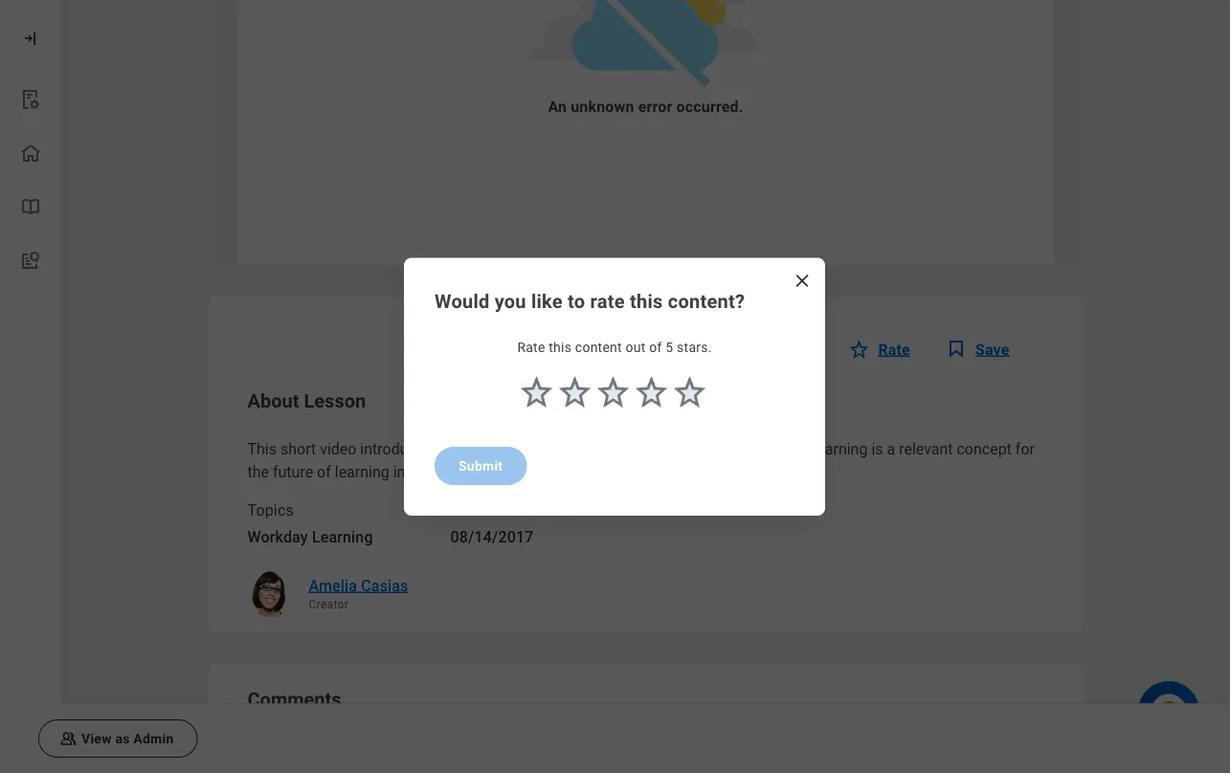 Task type: vqa. For each thing, say whether or not it's contained in the screenshot.
the short
yes



Task type: describe. For each thing, give the bounding box(es) containing it.
explains
[[683, 440, 739, 458]]

rate for rate this content out of 5 stars.
[[517, 340, 545, 355]]

as
[[115, 731, 130, 747]]

a
[[887, 440, 895, 458]]

comments
[[248, 689, 341, 711]]

rate for rate
[[878, 341, 911, 359]]

media classroom image
[[58, 730, 78, 749]]

creator
[[309, 599, 349, 612]]

5
[[666, 340, 674, 355]]

1 video from the left
[[320, 440, 357, 458]]

topics workday learning
[[248, 502, 373, 547]]

learning
[[335, 463, 389, 481]]

2 peer from the left
[[774, 440, 805, 458]]

about
[[248, 390, 299, 413]]

learning inside topics workday learning
[[312, 528, 373, 547]]

stars.
[[677, 340, 712, 355]]

rate this content out of 5 stars.
[[517, 340, 712, 355]]

0 horizontal spatial the
[[248, 463, 269, 481]]

submit
[[459, 458, 503, 474]]

view
[[81, 731, 112, 747]]

amelia casias creator
[[309, 577, 408, 612]]

casias
[[361, 577, 408, 595]]

course,
[[600, 440, 650, 458]]

topics
[[248, 502, 294, 520]]

an
[[548, 98, 567, 116]]

2 horizontal spatial learning
[[809, 440, 868, 458]]

unknown
[[571, 98, 634, 116]]

added
[[487, 502, 531, 520]]

view as admin button
[[38, 720, 198, 758]]

lesson
[[304, 390, 366, 413]]

of inside would you like to rate this content? dialog
[[649, 340, 662, 355]]

date added 08/14/2017
[[451, 502, 534, 547]]

report parameter image
[[19, 88, 42, 111]]

1 peer from the left
[[462, 440, 493, 458]]

relevant
[[899, 440, 953, 458]]

would
[[435, 290, 490, 313]]

rate
[[590, 290, 625, 313]]

would you like to rate this content?
[[435, 290, 745, 313]]



Task type: locate. For each thing, give the bounding box(es) containing it.
1 horizontal spatial peer
[[774, 440, 805, 458]]

like
[[531, 290, 563, 313]]

future
[[273, 463, 313, 481]]

1 horizontal spatial video
[[560, 440, 597, 458]]

for
[[1016, 440, 1035, 458]]

this
[[630, 290, 663, 313], [549, 340, 572, 355]]

0 horizontal spatial rate
[[517, 340, 545, 355]]

concept
[[957, 440, 1012, 458]]

this right rate
[[630, 290, 663, 313]]

video left course,
[[560, 440, 597, 458]]

is
[[872, 440, 883, 458]]

amelia
[[309, 577, 357, 595]]

rate inside dialog
[[517, 340, 545, 355]]

rate button
[[848, 327, 922, 373]]

would you like to rate this content? dialog
[[404, 258, 825, 516]]

video up learning at the left of page
[[320, 440, 357, 458]]

the right "in"
[[409, 463, 431, 481]]

and
[[654, 440, 679, 458]]

rate inside button
[[878, 341, 911, 359]]

the down this
[[248, 463, 269, 481]]

this
[[248, 440, 277, 458]]

video
[[320, 440, 357, 458], [560, 440, 597, 458]]

0 horizontal spatial video
[[320, 440, 357, 458]]

book open image
[[19, 195, 42, 218]]

1 horizontal spatial the
[[409, 463, 431, 481]]

short
[[281, 440, 316, 458]]

an unknown error occurred.
[[548, 98, 744, 116]]

the
[[437, 440, 459, 458], [248, 463, 269, 481], [409, 463, 431, 481]]

rate right star icon
[[878, 341, 911, 359]]

out
[[626, 340, 646, 355]]

1 vertical spatial this
[[549, 340, 572, 355]]

you
[[495, 290, 526, 313]]

rate
[[517, 340, 545, 355], [878, 341, 911, 359]]

learning
[[497, 440, 556, 458], [809, 440, 868, 458], [312, 528, 373, 547]]

0 horizontal spatial learning
[[312, 528, 373, 547]]

home image
[[19, 142, 42, 165]]

learning left is
[[809, 440, 868, 458]]

1 horizontal spatial this
[[630, 290, 663, 313]]

rate down like
[[517, 340, 545, 355]]

0 vertical spatial this
[[630, 290, 663, 313]]

list
[[0, 73, 61, 288]]

date
[[451, 502, 483, 520]]

in
[[393, 463, 405, 481]]

workplace.
[[435, 463, 509, 481]]

content?
[[668, 290, 745, 313]]

this short video introduced the peer learning video course, and explains why peer learning is a relevant concept for the future of learning in the workplace.
[[248, 440, 1035, 481]]

1 vertical spatial of
[[317, 463, 331, 481]]

of left the 5
[[649, 340, 662, 355]]

admin
[[133, 731, 174, 747]]

1 horizontal spatial rate
[[878, 341, 911, 359]]

0 horizontal spatial of
[[317, 463, 331, 481]]

occurred.
[[677, 98, 744, 116]]

2 video from the left
[[560, 440, 597, 458]]

x image
[[793, 271, 812, 290]]

star image
[[848, 338, 871, 361]]

error
[[638, 98, 673, 116]]

0 horizontal spatial peer
[[462, 440, 493, 458]]

of
[[649, 340, 662, 355], [317, 463, 331, 481]]

submit button
[[435, 447, 527, 485]]

of inside this short video introduced the peer learning video course, and explains why peer learning is a relevant concept for the future of learning in the workplace.
[[317, 463, 331, 481]]

why
[[743, 440, 770, 458]]

learning up "amelia"
[[312, 528, 373, 547]]

0 vertical spatial of
[[649, 340, 662, 355]]

2 horizontal spatial the
[[437, 440, 459, 458]]

peer
[[462, 440, 493, 458], [774, 440, 805, 458]]

learning up workplace.
[[497, 440, 556, 458]]

to
[[568, 290, 585, 313]]

about lesson
[[248, 390, 366, 413]]

workday
[[248, 528, 308, 547]]

1 horizontal spatial learning
[[497, 440, 556, 458]]

introduced
[[360, 440, 433, 458]]

0 horizontal spatial this
[[549, 340, 572, 355]]

08/14/2017
[[451, 528, 534, 547]]

peer up workplace.
[[462, 440, 493, 458]]

1 horizontal spatial of
[[649, 340, 662, 355]]

peer right why
[[774, 440, 805, 458]]

of right future
[[317, 463, 331, 481]]

view as admin
[[81, 731, 174, 747]]

content
[[575, 340, 622, 355]]

this left content
[[549, 340, 572, 355]]

the up workplace.
[[437, 440, 459, 458]]



